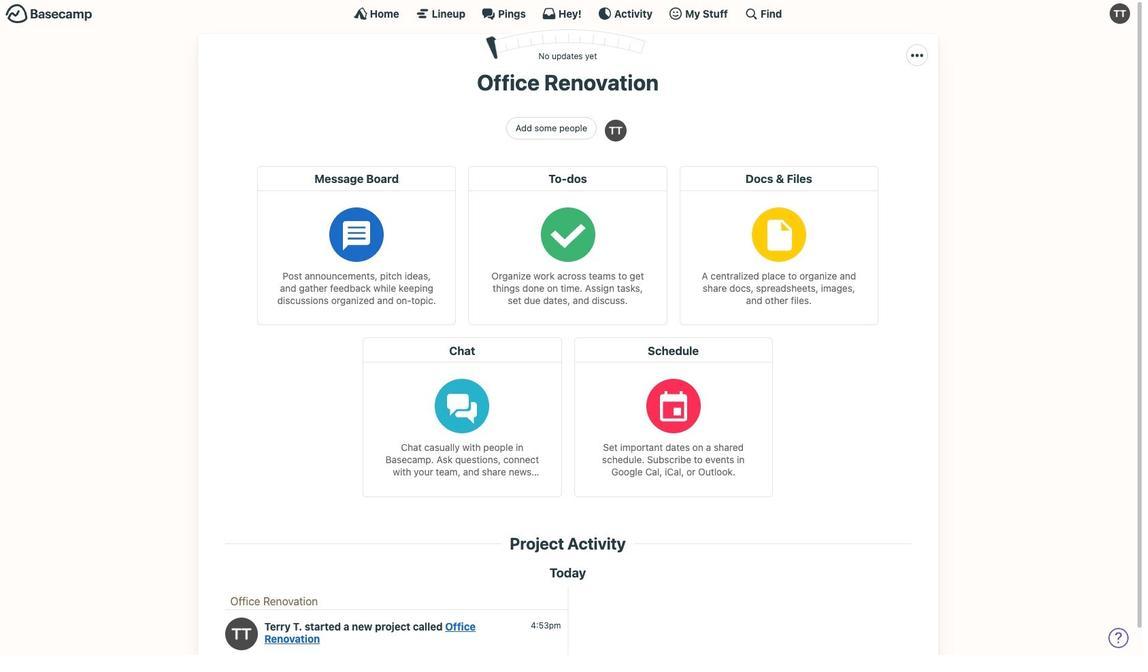 Task type: locate. For each thing, give the bounding box(es) containing it.
0 vertical spatial terry turtle image
[[1110, 3, 1130, 24]]

keyboard shortcut: ⌘ + / image
[[744, 7, 758, 20]]

terry turtle image
[[1110, 3, 1130, 24], [605, 120, 627, 142]]

terry turtle image
[[225, 618, 258, 651]]

0 horizontal spatial terry turtle image
[[605, 120, 627, 142]]

main element
[[0, 0, 1136, 27]]

4:53pm element
[[531, 621, 561, 631]]

1 horizontal spatial terry turtle image
[[1110, 3, 1130, 24]]



Task type: describe. For each thing, give the bounding box(es) containing it.
switch accounts image
[[5, 3, 93, 24]]

1 vertical spatial terry turtle image
[[605, 120, 627, 142]]



Task type: vqa. For each thing, say whether or not it's contained in the screenshot.
'Your free trial ends on Sun, Dec  3. Buy Basecamp today • Need help getting set up? Contact our Basecamp experts .'
no



